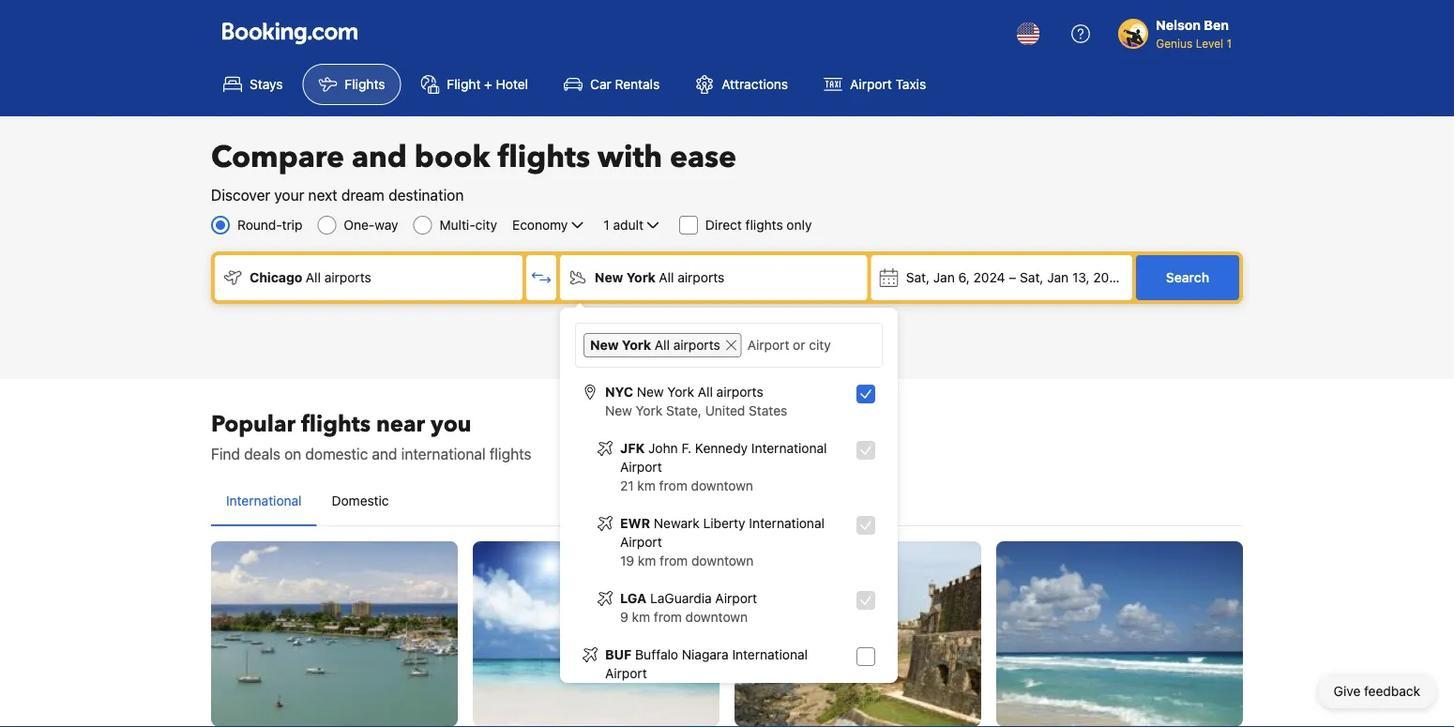 Task type: locate. For each thing, give the bounding box(es) containing it.
1 vertical spatial new york all airports
[[590, 337, 721, 353]]

0 horizontal spatial 2024
[[974, 270, 1006, 285]]

international
[[752, 441, 827, 456], [226, 493, 302, 509], [749, 516, 825, 531], [732, 647, 808, 663]]

airport right laguardia
[[716, 591, 757, 606]]

multi-city
[[440, 217, 497, 233]]

popular
[[211, 409, 296, 440]]

international down states
[[752, 441, 827, 456]]

2024 left –
[[974, 270, 1006, 285]]

19 km from downtown
[[620, 553, 754, 569]]

1 vertical spatial km
[[638, 553, 656, 569]]

on
[[284, 445, 301, 463]]

near
[[376, 409, 425, 440]]

new york all airports up nyc at bottom left
[[590, 337, 721, 353]]

and down near
[[372, 445, 397, 463]]

from down laguardia
[[654, 610, 682, 625]]

airport down ewr
[[620, 534, 662, 550]]

2 jan from the left
[[1048, 270, 1069, 285]]

destination
[[389, 186, 464, 204]]

airports inside nyc new york all airports new york state, united states
[[717, 384, 764, 400]]

rentals
[[615, 76, 660, 92]]

charlotte to cancún image
[[997, 542, 1244, 727]]

compare
[[211, 137, 344, 178]]

1 horizontal spatial jan
[[1048, 270, 1069, 285]]

km
[[638, 478, 656, 494], [638, 553, 656, 569], [632, 610, 650, 625]]

flights
[[498, 137, 590, 178], [746, 217, 783, 233], [301, 409, 371, 440], [490, 445, 532, 463]]

1 vertical spatial and
[[372, 445, 397, 463]]

2024 right 13, on the top of page
[[1094, 270, 1125, 285]]

car
[[590, 76, 612, 92]]

airport left taxis
[[850, 76, 892, 92]]

from
[[660, 478, 688, 494], [660, 553, 688, 569], [654, 610, 682, 625]]

all up united at the bottom of the page
[[698, 384, 713, 400]]

19
[[620, 553, 635, 569]]

all right chicago
[[306, 270, 321, 285]]

from inside lga laguardia airport 9 km from downtown
[[654, 610, 682, 625]]

dream
[[341, 186, 385, 204]]

1 left "adult" at the left top
[[604, 217, 610, 233]]

km right 21
[[638, 478, 656, 494]]

and up dream
[[352, 137, 407, 178]]

km for 21
[[638, 478, 656, 494]]

domestic
[[305, 445, 368, 463]]

km inside lga laguardia airport 9 km from downtown
[[632, 610, 650, 625]]

airport inside 'john f. kennedy international airport'
[[620, 459, 662, 475]]

way
[[375, 217, 398, 233]]

york left state,
[[636, 403, 663, 419]]

downtown down newark liberty international airport
[[692, 553, 754, 569]]

from for john
[[660, 478, 688, 494]]

21
[[620, 478, 634, 494]]

1 vertical spatial from
[[660, 553, 688, 569]]

international button
[[211, 477, 317, 526]]

km right 19
[[638, 553, 656, 569]]

airport
[[850, 76, 892, 92], [620, 459, 662, 475], [620, 534, 662, 550], [716, 591, 757, 606], [605, 666, 647, 681]]

kennedy
[[695, 441, 748, 456]]

only
[[787, 217, 812, 233]]

downtown for 19 km from downtown
[[692, 553, 754, 569]]

1 horizontal spatial 1
[[1227, 37, 1232, 50]]

airport inside lga laguardia airport 9 km from downtown
[[716, 591, 757, 606]]

new york all airports down 1 adult 'dropdown button'
[[595, 270, 725, 285]]

2 vertical spatial km
[[632, 610, 650, 625]]

jfk
[[620, 441, 645, 456]]

and inside 'compare and book flights with ease discover your next dream destination'
[[352, 137, 407, 178]]

one-
[[344, 217, 375, 233]]

sat, left 6,
[[906, 270, 930, 285]]

nyc new york all airports new york state, united states
[[605, 384, 788, 419]]

downtown down 'john f. kennedy international airport'
[[691, 478, 754, 494]]

niagara
[[682, 647, 729, 663]]

from down newark
[[660, 553, 688, 569]]

stays link
[[207, 64, 299, 105]]

your
[[274, 186, 304, 204]]

downtown up "niagara"
[[686, 610, 748, 625]]

ben
[[1205, 17, 1229, 33]]

feedback
[[1365, 684, 1421, 699]]

0 vertical spatial and
[[352, 137, 407, 178]]

sat,
[[906, 270, 930, 285], [1020, 270, 1044, 285]]

new
[[595, 270, 623, 285], [590, 337, 619, 353], [637, 384, 664, 400], [605, 403, 632, 419]]

domestic button
[[317, 477, 404, 526]]

new right nyc at bottom left
[[637, 384, 664, 400]]

1 2024 from the left
[[974, 270, 1006, 285]]

0 vertical spatial from
[[660, 478, 688, 494]]

airport down buf
[[605, 666, 647, 681]]

laguardia
[[650, 591, 712, 606]]

booking.com logo image
[[222, 22, 358, 45], [222, 22, 358, 45]]

new down nyc at bottom left
[[605, 403, 632, 419]]

york down 1 adult 'dropdown button'
[[627, 270, 656, 285]]

airport down jfk
[[620, 459, 662, 475]]

airports up united at the bottom of the page
[[717, 384, 764, 400]]

1 horizontal spatial 2024
[[1094, 270, 1125, 285]]

0 horizontal spatial jan
[[934, 270, 955, 285]]

2 vertical spatial downtown
[[686, 610, 748, 625]]

airports
[[324, 270, 371, 285], [678, 270, 725, 285], [674, 337, 721, 353], [717, 384, 764, 400]]

1 vertical spatial 1
[[604, 217, 610, 233]]

jan left 6,
[[934, 270, 955, 285]]

attractions link
[[680, 64, 804, 105]]

0 vertical spatial downtown
[[691, 478, 754, 494]]

chicago all airports
[[250, 270, 371, 285]]

economy
[[512, 217, 568, 233]]

york up state,
[[668, 384, 695, 400]]

new york all airports
[[595, 270, 725, 285], [590, 337, 721, 353]]

international down deals
[[226, 493, 302, 509]]

city
[[476, 217, 497, 233]]

sat, right –
[[1020, 270, 1044, 285]]

flights up economy
[[498, 137, 590, 178]]

find
[[211, 445, 240, 463]]

airport taxis link
[[808, 64, 942, 105]]

york
[[627, 270, 656, 285], [622, 337, 651, 353], [668, 384, 695, 400], [636, 403, 663, 419]]

1 right level at the right
[[1227, 37, 1232, 50]]

stays
[[250, 76, 283, 92]]

flight + hotel
[[447, 76, 528, 92]]

0 vertical spatial km
[[638, 478, 656, 494]]

km for 19
[[638, 553, 656, 569]]

1 horizontal spatial sat,
[[1020, 270, 1044, 285]]

0 horizontal spatial sat,
[[906, 270, 930, 285]]

airports down one- on the left of the page
[[324, 270, 371, 285]]

nyc
[[605, 384, 634, 400]]

john
[[649, 441, 678, 456]]

1 inside 'dropdown button'
[[604, 217, 610, 233]]

car rentals link
[[548, 64, 676, 105]]

genius
[[1156, 37, 1193, 50]]

and
[[352, 137, 407, 178], [372, 445, 397, 463]]

1
[[1227, 37, 1232, 50], [604, 217, 610, 233]]

trip
[[282, 217, 303, 233]]

international right liberty at the bottom of the page
[[749, 516, 825, 531]]

with
[[598, 137, 663, 178]]

charlotte to montego bay image
[[211, 542, 458, 727]]

2 vertical spatial from
[[654, 610, 682, 625]]

0 horizontal spatial 1
[[604, 217, 610, 233]]

nelson
[[1156, 17, 1201, 33]]

one-way
[[344, 217, 398, 233]]

jan left 13, on the top of page
[[1048, 270, 1069, 285]]

jan
[[934, 270, 955, 285], [1048, 270, 1069, 285]]

tab list
[[211, 477, 1244, 527]]

united
[[706, 403, 746, 419]]

1 vertical spatial downtown
[[692, 553, 754, 569]]

deals
[[244, 445, 280, 463]]

airports up nyc new york all airports new york state, united states
[[674, 337, 721, 353]]

international right "niagara"
[[732, 647, 808, 663]]

2024
[[974, 270, 1006, 285], [1094, 270, 1125, 285]]

km right 9
[[632, 610, 650, 625]]

from up newark
[[660, 478, 688, 494]]

flights up domestic
[[301, 409, 371, 440]]

0 vertical spatial 1
[[1227, 37, 1232, 50]]

from for newark
[[660, 553, 688, 569]]

1 jan from the left
[[934, 270, 955, 285]]

flights right international at the bottom of page
[[490, 445, 532, 463]]

buffalo
[[635, 647, 679, 663]]



Task type: vqa. For each thing, say whether or not it's contained in the screenshot.
fourth See availability from the top of the page
no



Task type: describe. For each thing, give the bounding box(es) containing it.
flights inside 'compare and book flights with ease discover your next dream destination'
[[498, 137, 590, 178]]

airports down direct
[[678, 270, 725, 285]]

21 km from downtown
[[620, 478, 754, 494]]

international
[[401, 445, 486, 463]]

airport inside newark liberty international airport
[[620, 534, 662, 550]]

direct
[[706, 217, 742, 233]]

search
[[1167, 270, 1210, 285]]

airport taxis
[[850, 76, 926, 92]]

search button
[[1137, 255, 1240, 300]]

–
[[1009, 270, 1017, 285]]

ewr
[[620, 516, 651, 531]]

downtown inside lga laguardia airport 9 km from downtown
[[686, 610, 748, 625]]

states
[[749, 403, 788, 419]]

flights link
[[303, 64, 401, 105]]

compare and book flights with ease discover your next dream destination
[[211, 137, 737, 204]]

multi-
[[440, 217, 476, 233]]

round-trip
[[237, 217, 303, 233]]

direct flights only
[[706, 217, 812, 233]]

and inside the popular flights near you find deals on domestic and international flights
[[372, 445, 397, 463]]

round-
[[237, 217, 282, 233]]

all inside nyc new york all airports new york state, united states
[[698, 384, 713, 400]]

international inside newark liberty international airport
[[749, 516, 825, 531]]

buffalo niagara international airport
[[605, 647, 808, 681]]

state,
[[666, 403, 702, 419]]

give
[[1334, 684, 1361, 699]]

charlotte to punta cana image
[[473, 542, 720, 727]]

you
[[431, 409, 472, 440]]

tab list containing international
[[211, 477, 1244, 527]]

newark
[[654, 516, 700, 531]]

all up nyc new york all airports new york state, united states
[[655, 337, 670, 353]]

car rentals
[[590, 76, 660, 92]]

6,
[[959, 270, 970, 285]]

domestic
[[332, 493, 389, 509]]

lga
[[620, 591, 647, 606]]

+
[[484, 76, 493, 92]]

1 inside nelson ben genius level 1
[[1227, 37, 1232, 50]]

2 2024 from the left
[[1094, 270, 1125, 285]]

2 sat, from the left
[[1020, 270, 1044, 285]]

1 adult
[[604, 217, 644, 233]]

flights left only
[[746, 217, 783, 233]]

new up nyc at bottom left
[[590, 337, 619, 353]]

sat, jan 6, 2024 – sat, jan 13, 2024 button
[[872, 255, 1133, 300]]

9
[[620, 610, 629, 625]]

charlotte to san juan image
[[735, 542, 982, 727]]

john f. kennedy international airport
[[620, 441, 827, 475]]

give feedback button
[[1319, 675, 1436, 709]]

downtown for 21 km from downtown
[[691, 478, 754, 494]]

taxis
[[896, 76, 926, 92]]

airport inside airport taxis link
[[850, 76, 892, 92]]

lga laguardia airport 9 km from downtown
[[620, 591, 757, 625]]

nelson ben genius level 1
[[1156, 17, 1232, 50]]

1 sat, from the left
[[906, 270, 930, 285]]

new down 1 adult
[[595, 270, 623, 285]]

discover
[[211, 186, 270, 204]]

flight
[[447, 76, 481, 92]]

hotel
[[496, 76, 528, 92]]

press enter to select airport, and then press spacebar to add another airport element
[[575, 375, 883, 727]]

adult
[[613, 217, 644, 233]]

Airport or city text field
[[746, 333, 875, 358]]

flight + hotel link
[[405, 64, 544, 105]]

13,
[[1073, 270, 1090, 285]]

buf
[[605, 647, 632, 663]]

liberty
[[703, 516, 746, 531]]

airport inside buffalo niagara international airport
[[605, 666, 647, 681]]

newark liberty international airport
[[620, 516, 825, 550]]

give feedback
[[1334, 684, 1421, 699]]

attractions
[[722, 76, 788, 92]]

sat, jan 6, 2024 – sat, jan 13, 2024
[[906, 270, 1125, 285]]

international inside buffalo niagara international airport
[[732, 647, 808, 663]]

york up nyc at bottom left
[[622, 337, 651, 353]]

all down 1 adult 'dropdown button'
[[659, 270, 674, 285]]

chicago
[[250, 270, 303, 285]]

level
[[1196, 37, 1224, 50]]

international inside 'john f. kennedy international airport'
[[752, 441, 827, 456]]

flights
[[345, 76, 385, 92]]

0 vertical spatial new york all airports
[[595, 270, 725, 285]]

popular flights near you find deals on domestic and international flights
[[211, 409, 532, 463]]

international inside the "international" button
[[226, 493, 302, 509]]

book
[[415, 137, 490, 178]]

f.
[[682, 441, 692, 456]]

1 adult button
[[602, 214, 664, 237]]

next
[[308, 186, 338, 204]]

ease
[[670, 137, 737, 178]]



